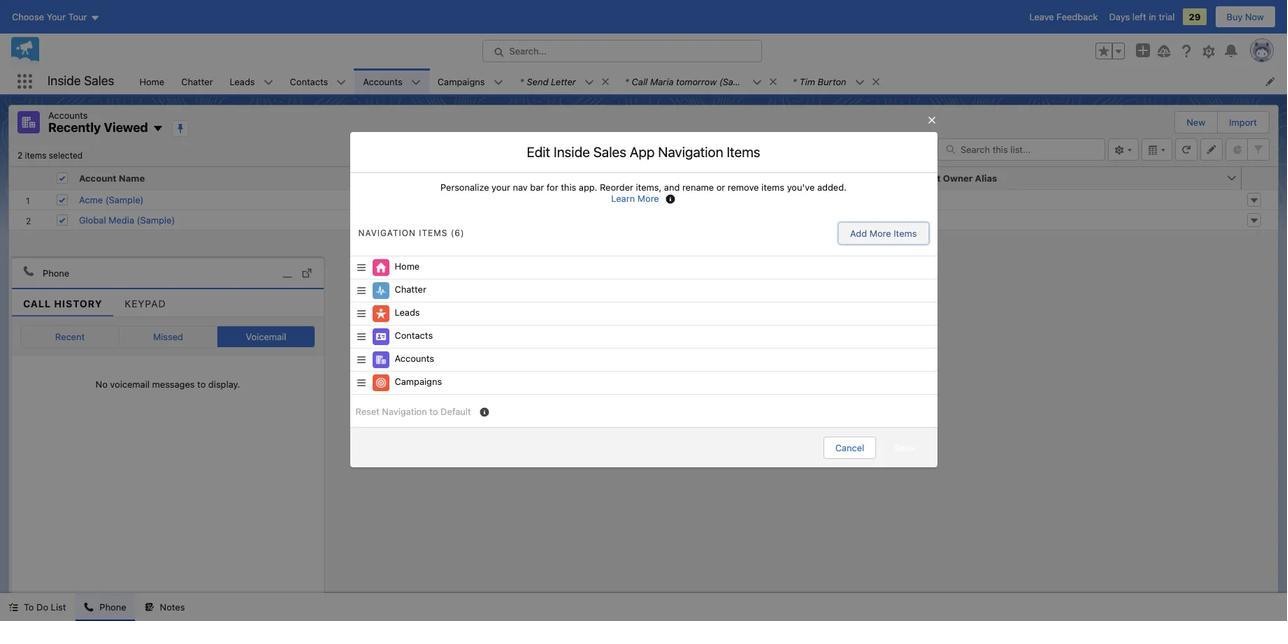 Task type: locate. For each thing, give the bounding box(es) containing it.
phone left notes button
[[100, 602, 126, 613]]

phone up call history link
[[43, 268, 69, 279]]

account up acme
[[79, 172, 116, 184]]

text default image right list
[[84, 603, 94, 613]]

0 horizontal spatial *
[[520, 76, 524, 87]]

item number element
[[9, 167, 51, 190]]

to
[[197, 379, 206, 390], [430, 406, 438, 417]]

6389
[[560, 194, 583, 205]]

account owner alias element
[[898, 167, 1250, 190]]

text default image
[[600, 77, 610, 87], [144, 603, 154, 613]]

0 horizontal spatial home
[[139, 76, 164, 87]]

list containing home
[[131, 69, 1287, 94]]

Search Recently Viewed list view. search field
[[938, 138, 1105, 160]]

new button
[[1176, 112, 1217, 133]]

account name button
[[73, 167, 475, 189]]

0 vertical spatial text default image
[[600, 77, 610, 87]]

1 vertical spatial to
[[430, 406, 438, 417]]

1 vertical spatial text default image
[[144, 603, 154, 613]]

cancel
[[835, 442, 864, 453]]

edit inside sales app navigation items
[[527, 144, 760, 160]]

0 vertical spatial phone button
[[491, 167, 882, 189]]

* send letter
[[520, 76, 576, 87]]

1 vertical spatial navigation
[[358, 228, 416, 238]]

1 vertical spatial items
[[761, 181, 785, 193]]

phone up the 1 at the left of page
[[496, 172, 525, 184]]

campaigns inside list item
[[438, 76, 485, 87]]

0 vertical spatial sales
[[84, 74, 114, 88]]

1 vertical spatial phone
[[43, 268, 69, 279]]

account for account owner alias
[[903, 172, 941, 184]]

item number image
[[9, 167, 51, 189]]

account inside button
[[79, 172, 116, 184]]

1 vertical spatial more
[[870, 228, 891, 239]]

1 vertical spatial sales
[[593, 144, 626, 160]]

phone
[[496, 172, 525, 184], [43, 268, 69, 279], [100, 602, 126, 613]]

* for * tim burton
[[793, 76, 797, 87]]

text default image up call
[[23, 265, 34, 277]]

0 vertical spatial chatter
[[181, 76, 213, 87]]

0 vertical spatial (sample)
[[719, 76, 757, 87]]

text default image right burton
[[871, 77, 881, 87]]

1 horizontal spatial leads
[[395, 307, 420, 318]]

items left the you've
[[761, 181, 785, 193]]

0 horizontal spatial account
[[79, 172, 116, 184]]

recently viewed grid
[[9, 167, 1278, 230]]

phone inside recently viewed grid
[[496, 172, 525, 184]]

(sample) up global media (sample)
[[105, 194, 144, 205]]

navigation items (6)
[[358, 228, 465, 238]]

items inside button
[[894, 228, 917, 239]]

import
[[1229, 117, 1257, 128]]

buy
[[1227, 11, 1243, 22]]

account left owner
[[903, 172, 941, 184]]

keypad
[[125, 298, 166, 309]]

(sample) inside list item
[[719, 76, 757, 87]]

add
[[850, 228, 867, 239]]

recent
[[55, 331, 85, 342]]

0 horizontal spatial sales
[[84, 74, 114, 88]]

(sample) right media on the top left of page
[[137, 214, 175, 225]]

call
[[23, 298, 51, 309]]

0 vertical spatial accounts
[[363, 76, 403, 87]]

trial
[[1159, 11, 1175, 22]]

0 horizontal spatial inside
[[48, 74, 81, 88]]

2 horizontal spatial *
[[793, 76, 797, 87]]

added.
[[817, 181, 847, 193]]

(800)
[[513, 194, 537, 205]]

inside up recently at top
[[48, 74, 81, 88]]

1 horizontal spatial phone
[[100, 602, 126, 613]]

app.
[[579, 181, 597, 193]]

home link
[[131, 69, 173, 94]]

1 horizontal spatial more
[[870, 228, 891, 239]]

learn more link
[[611, 193, 659, 204]]

days
[[1109, 11, 1130, 22]]

navigation
[[658, 144, 723, 160], [358, 228, 416, 238], [382, 406, 427, 417]]

global media (sample) link
[[79, 214, 175, 225]]

list box
[[350, 256, 937, 395]]

notes button
[[136, 594, 193, 622]]

2 horizontal spatial items
[[894, 228, 917, 239]]

missed
[[153, 331, 183, 342]]

campaigns up reset navigation to default
[[395, 376, 442, 387]]

save
[[894, 442, 914, 453]]

1 vertical spatial inside
[[554, 144, 590, 160]]

0 horizontal spatial phone button
[[76, 594, 135, 622]]

text default image inside notes button
[[144, 603, 154, 613]]

1 vertical spatial accounts
[[48, 110, 88, 121]]

leads inside list box
[[395, 307, 420, 318]]

chatter down the 'navigation items (6)'
[[395, 284, 426, 295]]

1 horizontal spatial to
[[430, 406, 438, 417]]

text default image inside list item
[[600, 77, 610, 87]]

(sample)
[[719, 76, 757, 87], [105, 194, 144, 205], [137, 214, 175, 225]]

more
[[637, 193, 659, 204], [870, 228, 891, 239]]

none search field inside recently viewed|accounts|list view element
[[938, 138, 1105, 160]]

tim
[[800, 76, 815, 87]]

reset
[[356, 406, 380, 417]]

3 * from the left
[[793, 76, 797, 87]]

name
[[119, 172, 145, 184]]

campaigns
[[438, 76, 485, 87], [395, 376, 442, 387]]

contacts
[[290, 76, 328, 87], [395, 330, 433, 341]]

2 vertical spatial accounts
[[395, 353, 434, 364]]

campaigns right accounts list item
[[438, 76, 485, 87]]

1 vertical spatial leads
[[395, 307, 420, 318]]

sales
[[84, 74, 114, 88], [593, 144, 626, 160]]

inside
[[48, 74, 81, 88], [554, 144, 590, 160]]

1 vertical spatial home
[[395, 261, 420, 272]]

* left the call
[[625, 76, 629, 87]]

2 * from the left
[[625, 76, 629, 87]]

text default image
[[768, 77, 778, 87], [871, 77, 881, 87], [23, 265, 34, 277], [8, 603, 18, 613], [84, 603, 94, 613]]

home left chatter link
[[139, 76, 164, 87]]

1 horizontal spatial text default image
[[600, 77, 610, 87]]

2 list item from the left
[[617, 69, 784, 94]]

0 horizontal spatial chatter
[[181, 76, 213, 87]]

leads link
[[221, 69, 263, 94]]

phone element
[[491, 167, 906, 190]]

phone button
[[491, 167, 882, 189], [76, 594, 135, 622]]

None search field
[[938, 138, 1105, 160]]

call
[[632, 76, 648, 87]]

to do list
[[24, 602, 66, 613]]

text default image left notes
[[144, 603, 154, 613]]

leads list item
[[221, 69, 282, 94]]

app
[[630, 144, 655, 160]]

sales left app
[[593, 144, 626, 160]]

1 horizontal spatial phone button
[[491, 167, 882, 189]]

items inside recently viewed|accounts|list view element
[[25, 150, 46, 160]]

action element
[[1242, 167, 1278, 190]]

import button
[[1218, 112, 1268, 133]]

campaigns list item
[[429, 69, 512, 94]]

more inside button
[[870, 228, 891, 239]]

contacts link
[[282, 69, 337, 94]]

* left send
[[520, 76, 524, 87]]

text default image left to
[[8, 603, 18, 613]]

0 horizontal spatial leads
[[230, 76, 255, 87]]

0 vertical spatial leads
[[230, 76, 255, 87]]

to left default
[[430, 406, 438, 417]]

1 horizontal spatial items
[[727, 144, 760, 160]]

items
[[727, 144, 760, 160], [894, 228, 917, 239], [419, 228, 448, 238]]

0 horizontal spatial more
[[637, 193, 659, 204]]

1 horizontal spatial *
[[625, 76, 629, 87]]

items down tburt
[[894, 228, 917, 239]]

tburt
[[903, 214, 927, 225]]

to inside the phone dialog
[[197, 379, 206, 390]]

0 vertical spatial more
[[637, 193, 659, 204]]

0 vertical spatial items
[[25, 150, 46, 160]]

rename
[[682, 181, 714, 193]]

owner
[[943, 172, 973, 184]]

items
[[25, 150, 46, 160], [761, 181, 785, 193]]

chatter
[[181, 76, 213, 87], [395, 284, 426, 295]]

chatter right home link
[[181, 76, 213, 87]]

alias
[[975, 172, 997, 184]]

account
[[79, 172, 116, 184], [903, 172, 941, 184]]

1 * from the left
[[520, 76, 524, 87]]

call history
[[23, 298, 102, 309]]

(sample) right tomorrow
[[719, 76, 757, 87]]

media
[[109, 214, 134, 225]]

phone link
[[12, 259, 324, 289]]

items up remove
[[727, 144, 760, 160]]

list
[[131, 69, 1287, 94]]

3 list item from the left
[[784, 69, 887, 94]]

phone dialog
[[11, 258, 324, 594]]

0 vertical spatial to
[[197, 379, 206, 390]]

0 vertical spatial inside
[[48, 74, 81, 88]]

account owner alias
[[903, 172, 997, 184]]

edit
[[527, 144, 550, 160]]

* tim burton
[[793, 76, 846, 87]]

accounts list item
[[355, 69, 429, 94]]

inside right edit on the top left
[[554, 144, 590, 160]]

text default image left the call
[[600, 77, 610, 87]]

list item
[[512, 69, 617, 94], [617, 69, 784, 94], [784, 69, 887, 94]]

more for add
[[870, 228, 891, 239]]

items right 2 at the top left
[[25, 150, 46, 160]]

0 vertical spatial contacts
[[290, 76, 328, 87]]

inside sales
[[48, 74, 114, 88]]

0 vertical spatial campaigns
[[438, 76, 485, 87]]

0 vertical spatial home
[[139, 76, 164, 87]]

2 account from the left
[[903, 172, 941, 184]]

cell
[[51, 167, 73, 190]]

account inside 'button'
[[903, 172, 941, 184]]

1 horizontal spatial chatter
[[395, 284, 426, 295]]

0 vertical spatial phone
[[496, 172, 525, 184]]

1 horizontal spatial contacts
[[395, 330, 433, 341]]

2 vertical spatial phone
[[100, 602, 126, 613]]

2 horizontal spatial phone
[[496, 172, 525, 184]]

0 horizontal spatial phone
[[43, 268, 69, 279]]

accounts right contacts list item
[[363, 76, 403, 87]]

1 account from the left
[[79, 172, 116, 184]]

leave
[[1030, 11, 1054, 22]]

0 horizontal spatial to
[[197, 379, 206, 390]]

(6)
[[451, 228, 465, 238]]

* call maria tomorrow (sample)
[[625, 76, 757, 87]]

0 horizontal spatial contacts
[[290, 76, 328, 87]]

reorder
[[600, 181, 633, 193]]

group
[[1096, 43, 1125, 59]]

or
[[716, 181, 725, 193]]

sales up recently viewed in the top left of the page
[[84, 74, 114, 88]]

1 vertical spatial contacts
[[395, 330, 433, 341]]

contacts list item
[[282, 69, 355, 94]]

items left (6)
[[419, 228, 448, 238]]

1 vertical spatial chatter
[[395, 284, 426, 295]]

text default image inside the phone button
[[84, 603, 94, 613]]

accounts up reset navigation to default
[[395, 353, 434, 364]]

2 items selected
[[17, 150, 83, 160]]

home down the 'navigation items (6)'
[[395, 261, 420, 272]]

1 horizontal spatial account
[[903, 172, 941, 184]]

accounts down inside sales at the left of page
[[48, 110, 88, 121]]

to left display.
[[197, 379, 206, 390]]

list
[[51, 602, 66, 613]]

* left tim
[[793, 76, 797, 87]]

* for * send letter
[[520, 76, 524, 87]]

0 horizontal spatial text default image
[[144, 603, 154, 613]]

0 horizontal spatial items
[[25, 150, 46, 160]]



Task type: vqa. For each thing, say whether or not it's contained in the screenshot.
3rd info@salesforce.com
no



Task type: describe. For each thing, give the bounding box(es) containing it.
acme (sample) link
[[79, 194, 144, 205]]

acme (sample)
[[79, 194, 144, 205]]

0 vertical spatial navigation
[[658, 144, 723, 160]]

buy now
[[1227, 11, 1264, 22]]

leave feedback
[[1030, 11, 1098, 22]]

2 vertical spatial (sample)
[[137, 214, 175, 225]]

in
[[1149, 11, 1156, 22]]

display as table image
[[1142, 138, 1173, 160]]

nav
[[513, 181, 528, 193]]

accounts link
[[355, 69, 411, 94]]

learn more
[[611, 193, 659, 204]]

1 horizontal spatial inside
[[554, 144, 590, 160]]

left
[[1133, 11, 1146, 22]]

list box containing home
[[350, 256, 937, 395]]

add more items button
[[838, 222, 929, 244]]

search... button
[[482, 40, 762, 62]]

2 vertical spatial navigation
[[382, 406, 427, 417]]

29
[[1189, 11, 1201, 22]]

days left in trial
[[1109, 11, 1175, 22]]

account owner alias button
[[898, 167, 1226, 189]]

global media (sample)
[[79, 214, 175, 225]]

no voicemail messages to display.
[[96, 379, 240, 390]]

call history link
[[12, 289, 114, 316]]

1 horizontal spatial home
[[395, 261, 420, 272]]

1 vertical spatial (sample)
[[105, 194, 144, 205]]

keypad link
[[114, 289, 177, 316]]

voicemail
[[246, 331, 286, 342]]

* for * call maria tomorrow (sample)
[[625, 76, 629, 87]]

action image
[[1242, 167, 1278, 189]]

recently viewed status
[[17, 150, 83, 160]]

add more items
[[850, 228, 917, 239]]

history
[[54, 298, 102, 309]]

1 (800) 667-6389 link
[[496, 194, 583, 205]]

notes
[[160, 602, 185, 613]]

text default image inside to do list button
[[8, 603, 18, 613]]

phone inside 'link'
[[43, 268, 69, 279]]

account for account name
[[79, 172, 116, 184]]

account name
[[79, 172, 145, 184]]

maria
[[650, 76, 674, 87]]

personalize
[[441, 181, 489, 193]]

to
[[24, 602, 34, 613]]

campaigns link
[[429, 69, 493, 94]]

1
[[506, 194, 510, 205]]

bar
[[530, 181, 544, 193]]

now
[[1245, 11, 1264, 22]]

learn
[[611, 193, 635, 204]]

personalize your nav bar for this app. reorder items, and rename or remove items you've added.
[[441, 181, 847, 193]]

1 vertical spatial campaigns
[[395, 376, 442, 387]]

no
[[96, 379, 108, 390]]

1 (800) 667-6389
[[506, 194, 583, 205]]

items,
[[636, 181, 662, 193]]

for
[[547, 181, 558, 193]]

leave feedback link
[[1030, 11, 1098, 22]]

save button
[[882, 437, 926, 459]]

to do list button
[[0, 594, 74, 622]]

display.
[[208, 379, 240, 390]]

1 vertical spatial phone button
[[76, 594, 135, 622]]

contacts inside 'contacts' link
[[290, 76, 328, 87]]

viewed
[[104, 120, 148, 135]]

voicemail
[[110, 379, 150, 390]]

new
[[1187, 117, 1206, 128]]

send
[[527, 76, 548, 87]]

remove
[[728, 181, 759, 193]]

this
[[561, 181, 576, 193]]

list view controls image
[[1108, 138, 1139, 160]]

phone button inside recently viewed grid
[[491, 167, 882, 189]]

your
[[492, 181, 510, 193]]

default
[[441, 406, 471, 417]]

1 horizontal spatial items
[[761, 181, 785, 193]]

accounts inside list item
[[363, 76, 403, 87]]

667-
[[539, 194, 560, 205]]

more for learn
[[637, 193, 659, 204]]

recently viewed
[[48, 120, 148, 135]]

feedback
[[1057, 11, 1098, 22]]

cancel button
[[823, 437, 876, 459]]

cell inside recently viewed grid
[[51, 167, 73, 190]]

chatter link
[[173, 69, 221, 94]]

text default image inside phone 'link'
[[23, 265, 34, 277]]

1 list item from the left
[[512, 69, 617, 94]]

recently
[[48, 120, 101, 135]]

recently viewed|accounts|list view element
[[8, 105, 1279, 594]]

and
[[664, 181, 680, 193]]

accounts inside list box
[[395, 353, 434, 364]]

burton
[[818, 76, 846, 87]]

1 horizontal spatial sales
[[593, 144, 626, 160]]

letter
[[551, 76, 576, 87]]

tomorrow
[[676, 76, 717, 87]]

do
[[36, 602, 48, 613]]

0 horizontal spatial items
[[419, 228, 448, 238]]

buy now button
[[1215, 6, 1276, 28]]

you've
[[787, 181, 815, 193]]

text default image left tim
[[768, 77, 778, 87]]

accounts image
[[17, 111, 40, 134]]

chatter inside list
[[181, 76, 213, 87]]

messages
[[152, 379, 195, 390]]

acme
[[79, 194, 103, 205]]

account name element
[[73, 167, 499, 190]]

search...
[[509, 45, 547, 57]]

leads inside 'link'
[[230, 76, 255, 87]]



